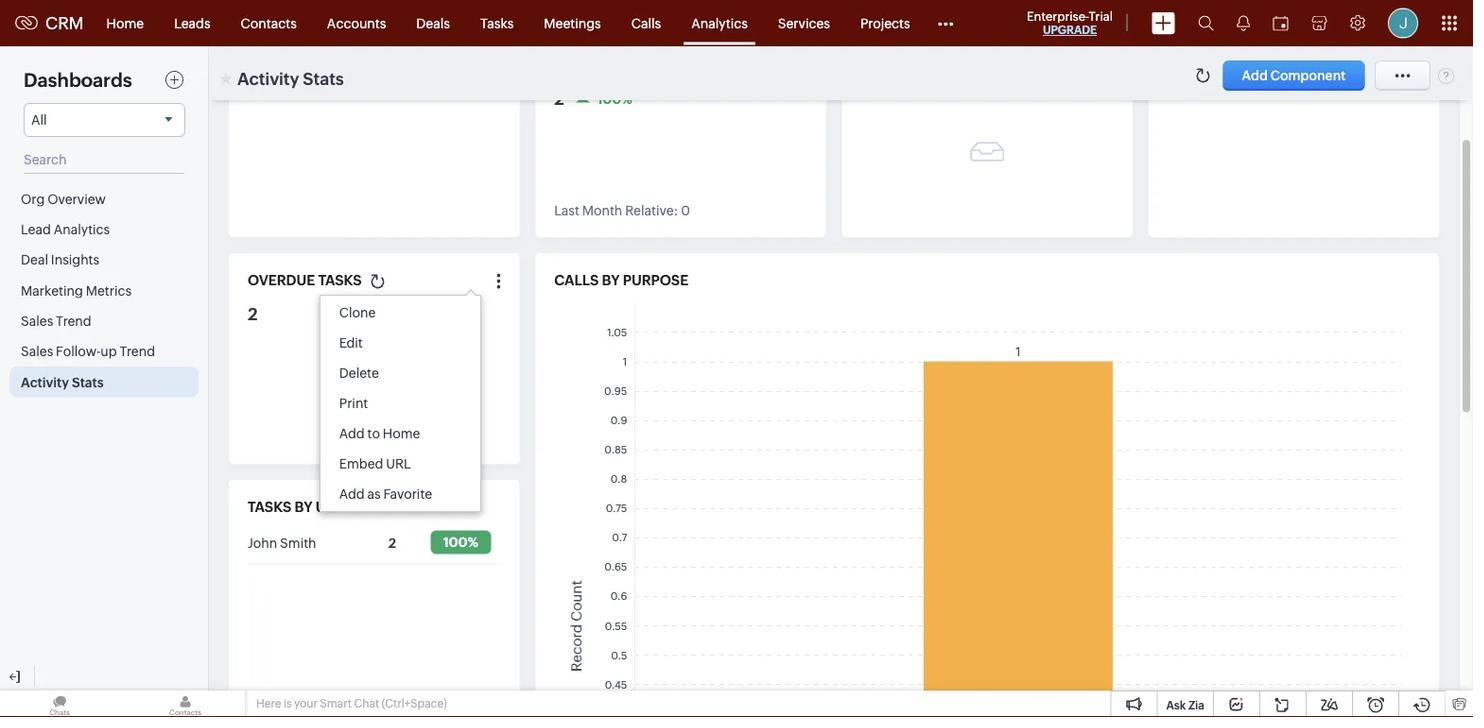 Task type: vqa. For each thing, say whether or not it's contained in the screenshot.
channels image
no



Task type: locate. For each thing, give the bounding box(es) containing it.
enterprise-trial upgrade
[[1027, 9, 1113, 36]]

follow-
[[56, 344, 101, 359]]

0 vertical spatial sales
[[21, 314, 53, 329]]

url
[[386, 457, 411, 472]]

activity stats link
[[9, 367, 199, 398]]

0 horizontal spatial activity
[[21, 375, 69, 390]]

0 horizontal spatial analytics
[[54, 222, 110, 237]]

home right crm at the top
[[106, 16, 144, 31]]

sales down marketing at the left of page
[[21, 314, 53, 329]]

activity stats down contacts
[[237, 69, 344, 88]]

calendar image
[[1273, 16, 1289, 31]]

100%
[[597, 91, 632, 106], [443, 535, 478, 550]]

0 vertical spatial activity stats
[[237, 69, 344, 88]]

edit
[[339, 336, 363, 351]]

1 horizontal spatial 2
[[388, 536, 396, 551]]

activity
[[237, 69, 299, 88], [21, 375, 69, 390]]

1 horizontal spatial home
[[383, 427, 420, 442]]

(ctrl+space)
[[382, 698, 447, 711]]

calls
[[632, 16, 661, 31]]

by
[[602, 272, 620, 289], [295, 499, 312, 516]]

leads
[[174, 16, 211, 31]]

2 down meetings link at the left top
[[554, 89, 564, 108]]

0 vertical spatial 100%
[[597, 91, 632, 106]]

1 horizontal spatial activity stats
[[237, 69, 344, 88]]

1 vertical spatial tasks
[[248, 499, 292, 516]]

1 vertical spatial activity stats
[[21, 375, 104, 390]]

0 horizontal spatial activity stats
[[21, 375, 104, 390]]

1 vertical spatial 2
[[248, 305, 258, 324]]

home right to at the bottom of page
[[383, 427, 420, 442]]

None button
[[1223, 61, 1365, 91]]

accounts
[[327, 16, 386, 31]]

1 vertical spatial by
[[295, 499, 312, 516]]

1 horizontal spatial analytics
[[692, 16, 748, 31]]

activity stats
[[237, 69, 344, 88], [21, 375, 104, 390]]

1 add from the top
[[339, 427, 365, 442]]

stats
[[303, 69, 344, 88], [72, 375, 104, 390]]

stats down accounts
[[303, 69, 344, 88]]

marketing
[[21, 283, 83, 298]]

tasks up "clone"
[[318, 272, 362, 289]]

insights
[[51, 253, 99, 268]]

0 vertical spatial trend
[[56, 314, 91, 329]]

sales down sales trend
[[21, 344, 53, 359]]

add left as
[[339, 487, 365, 502]]

ask
[[1167, 699, 1186, 712]]

here
[[256, 698, 281, 711]]

tasks up john
[[248, 499, 292, 516]]

meetings link
[[529, 0, 616, 46]]

sales trend link
[[9, 306, 199, 336]]

projects link
[[846, 0, 926, 46]]

1 vertical spatial add
[[339, 487, 365, 502]]

0
[[681, 203, 690, 218]]

contacts link
[[226, 0, 312, 46]]

tasks
[[318, 272, 362, 289], [248, 499, 292, 516]]

calls by purpose
[[554, 272, 689, 289]]

home inside "link"
[[106, 16, 144, 31]]

trend right up
[[120, 344, 155, 359]]

signals image
[[1237, 15, 1250, 31]]

help image
[[1439, 67, 1455, 84]]

leads link
[[159, 0, 226, 46]]

0 horizontal spatial tasks
[[248, 499, 292, 516]]

deal insights link
[[9, 245, 199, 275]]

1 vertical spatial sales
[[21, 344, 53, 359]]

trend down "marketing metrics"
[[56, 314, 91, 329]]

stats down sales follow-up trend
[[72, 375, 104, 390]]

2 horizontal spatial 2
[[554, 89, 564, 108]]

1 sales from the top
[[21, 314, 53, 329]]

search image
[[1198, 15, 1214, 31]]

0 vertical spatial stats
[[303, 69, 344, 88]]

by right calls on the top of the page
[[602, 272, 620, 289]]

tasks link
[[465, 0, 529, 46]]

0 vertical spatial tasks
[[318, 272, 362, 289]]

sales follow-up trend link
[[9, 336, 199, 367]]

1 vertical spatial trend
[[120, 344, 155, 359]]

add
[[339, 427, 365, 442], [339, 487, 365, 502]]

sales
[[21, 314, 53, 329], [21, 344, 53, 359]]

0 horizontal spatial 2
[[248, 305, 258, 324]]

all
[[31, 113, 47, 128]]

activity stats inside 'link'
[[21, 375, 104, 390]]

0 vertical spatial activity
[[237, 69, 299, 88]]

add left to at the bottom of page
[[339, 427, 365, 442]]

2 sales from the top
[[21, 344, 53, 359]]

by for calls
[[602, 272, 620, 289]]

purpose
[[623, 272, 689, 289]]

marketing metrics
[[21, 283, 132, 298]]

crm link
[[15, 13, 84, 33]]

2 down overdue
[[248, 305, 258, 324]]

1 vertical spatial analytics
[[54, 222, 110, 237]]

trend
[[56, 314, 91, 329], [120, 344, 155, 359]]

stats inside 'link'
[[72, 375, 104, 390]]

services link
[[763, 0, 846, 46]]

activity down follow-
[[21, 375, 69, 390]]

2 add from the top
[[339, 487, 365, 502]]

2
[[554, 89, 564, 108], [248, 305, 258, 324], [388, 536, 396, 551]]

overdue
[[248, 272, 315, 289]]

0 vertical spatial home
[[106, 16, 144, 31]]

by left "users" at the bottom
[[295, 499, 312, 516]]

0 horizontal spatial 100%
[[443, 535, 478, 550]]

smith
[[280, 536, 316, 551]]

home
[[106, 16, 144, 31], [383, 427, 420, 442]]

0 vertical spatial analytics
[[692, 16, 748, 31]]

sales inside "link"
[[21, 344, 53, 359]]

profile image
[[1388, 8, 1419, 38]]

analytics down overview
[[54, 222, 110, 237]]

0 horizontal spatial by
[[295, 499, 312, 516]]

0 vertical spatial by
[[602, 272, 620, 289]]

0 vertical spatial add
[[339, 427, 365, 442]]

smart
[[320, 698, 352, 711]]

enterprise-
[[1027, 9, 1089, 23]]

analytics
[[692, 16, 748, 31], [54, 222, 110, 237]]

1 vertical spatial 100%
[[443, 535, 478, 550]]

chat
[[354, 698, 379, 711]]

0 horizontal spatial home
[[106, 16, 144, 31]]

deal insights
[[21, 253, 99, 268]]

add for add as favorite
[[339, 487, 365, 502]]

0 horizontal spatial stats
[[72, 375, 104, 390]]

deals
[[416, 16, 450, 31]]

analytics right calls
[[692, 16, 748, 31]]

2 down add as favorite
[[388, 536, 396, 551]]

1 horizontal spatial by
[[602, 272, 620, 289]]

1 vertical spatial activity
[[21, 375, 69, 390]]

1 horizontal spatial trend
[[120, 344, 155, 359]]

activity down contacts 'link'
[[237, 69, 299, 88]]

to
[[368, 427, 380, 442]]

create menu element
[[1141, 0, 1187, 46]]

add for add to home
[[339, 427, 365, 442]]

activity stats down follow-
[[21, 375, 104, 390]]

month
[[582, 203, 623, 218]]

1 vertical spatial stats
[[72, 375, 104, 390]]



Task type: describe. For each thing, give the bounding box(es) containing it.
activity inside 'link'
[[21, 375, 69, 390]]

last
[[554, 203, 580, 218]]

john
[[248, 536, 277, 551]]

upgrade
[[1043, 24, 1097, 36]]

contacts
[[241, 16, 297, 31]]

1 horizontal spatial activity
[[237, 69, 299, 88]]

services
[[778, 16, 830, 31]]

clone
[[339, 305, 376, 321]]

sales for sales follow-up trend
[[21, 344, 53, 359]]

trend inside "link"
[[120, 344, 155, 359]]

tasks
[[480, 16, 514, 31]]

0 vertical spatial 2
[[554, 89, 564, 108]]

last month relative: 0
[[554, 203, 690, 218]]

embed
[[339, 457, 383, 472]]

embed url
[[339, 457, 411, 472]]

calls link
[[616, 0, 676, 46]]

tasks by users
[[248, 499, 361, 516]]

metrics
[[86, 283, 132, 298]]

search element
[[1187, 0, 1226, 46]]

add to home
[[339, 427, 420, 442]]

users
[[316, 499, 361, 516]]

Search text field
[[24, 147, 184, 174]]

signals element
[[1226, 0, 1262, 46]]

lead analytics
[[21, 222, 110, 237]]

org
[[21, 191, 45, 207]]

your
[[294, 698, 318, 711]]

lead analytics link
[[9, 214, 199, 245]]

0 horizontal spatial trend
[[56, 314, 91, 329]]

trial
[[1089, 9, 1113, 23]]

home link
[[91, 0, 159, 46]]

analytics link
[[676, 0, 763, 46]]

deal
[[21, 253, 48, 268]]

All field
[[24, 103, 185, 137]]

chats image
[[0, 691, 119, 718]]

overview
[[47, 191, 106, 207]]

relative:
[[625, 203, 678, 218]]

create menu image
[[1152, 12, 1176, 35]]

john smith
[[248, 536, 316, 551]]

contacts image
[[126, 691, 245, 718]]

lead
[[21, 222, 51, 237]]

crm
[[45, 13, 84, 33]]

org overview link
[[9, 183, 199, 214]]

up
[[101, 344, 117, 359]]

projects
[[861, 16, 910, 31]]

accounts link
[[312, 0, 401, 46]]

zia
[[1189, 699, 1205, 712]]

sales for sales trend
[[21, 314, 53, 329]]

is
[[284, 698, 292, 711]]

sales follow-up trend
[[21, 344, 155, 359]]

overdue tasks
[[248, 272, 362, 289]]

here is your smart chat (ctrl+space)
[[256, 698, 447, 711]]

org overview
[[21, 191, 106, 207]]

Other Modules field
[[926, 8, 966, 38]]

calls
[[554, 272, 599, 289]]

2 vertical spatial 2
[[388, 536, 396, 551]]

1 horizontal spatial stats
[[303, 69, 344, 88]]

1 vertical spatial home
[[383, 427, 420, 442]]

print
[[339, 396, 368, 411]]

add as favorite
[[339, 487, 432, 502]]

1 horizontal spatial 100%
[[597, 91, 632, 106]]

dashboards
[[24, 70, 132, 91]]

ask zia
[[1167, 699, 1205, 712]]

as
[[368, 487, 381, 502]]

marketing metrics link
[[9, 275, 199, 306]]

by for tasks
[[295, 499, 312, 516]]

favorite
[[384, 487, 432, 502]]

delete
[[339, 366, 379, 381]]

meetings
[[544, 16, 601, 31]]

sales trend
[[21, 314, 91, 329]]

deals link
[[401, 0, 465, 46]]

profile element
[[1377, 0, 1430, 46]]

1 horizontal spatial tasks
[[318, 272, 362, 289]]



